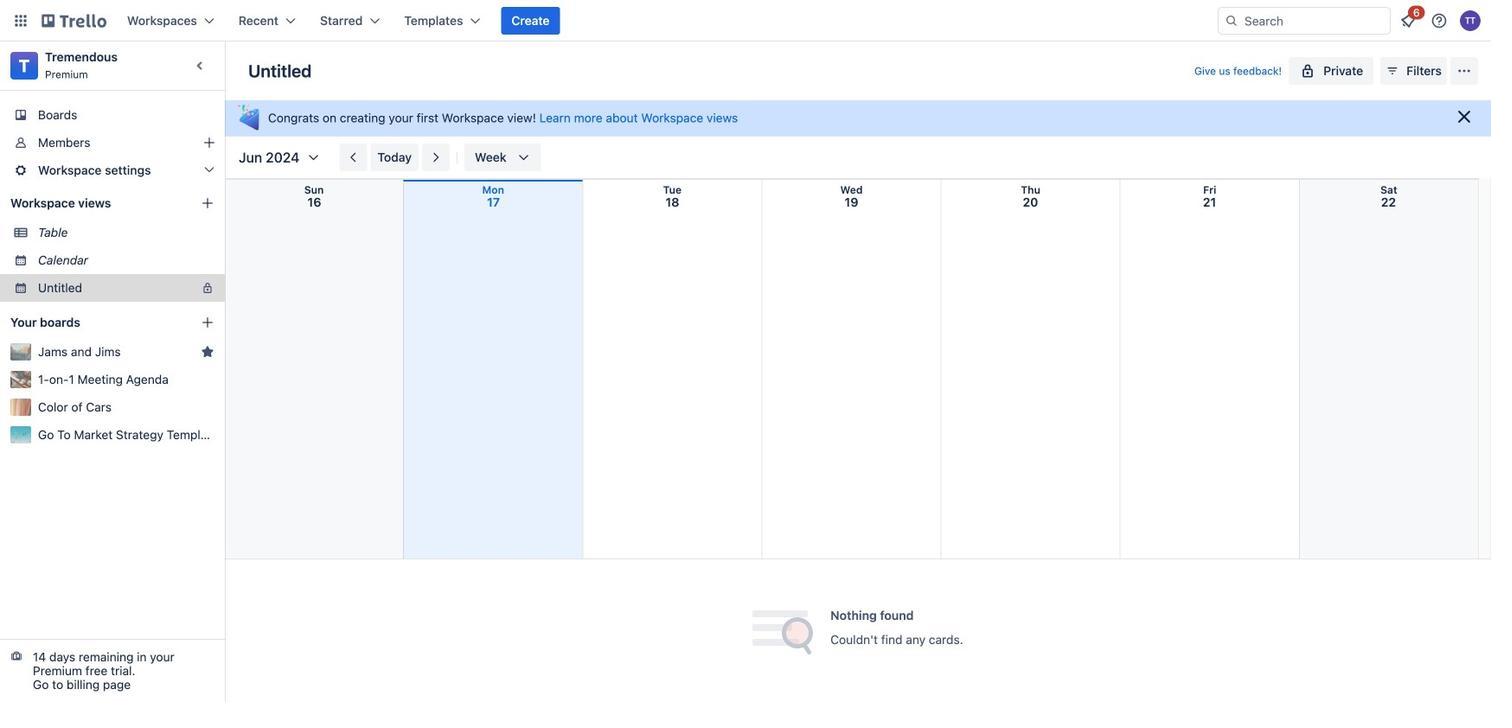 Task type: vqa. For each thing, say whether or not it's contained in the screenshot.
the Create a view 'icon'
yes



Task type: locate. For each thing, give the bounding box(es) containing it.
terry turtle (terryturtle) image
[[1460, 10, 1481, 31]]

None text field
[[238, 55, 322, 87]]

workspace navigation collapse icon image
[[189, 54, 213, 78]]



Task type: describe. For each thing, give the bounding box(es) containing it.
your boards with 4 items element
[[10, 312, 175, 333]]

back to home image
[[42, 7, 106, 35]]

create a view image
[[201, 196, 215, 210]]

Search field
[[1239, 9, 1390, 33]]

primary element
[[0, 0, 1492, 42]]

nothing found image
[[753, 611, 813, 656]]

search image
[[1225, 14, 1239, 28]]

6 notifications image
[[1398, 10, 1419, 31]]

add board image
[[201, 316, 215, 330]]

starred icon image
[[201, 345, 215, 359]]

open information menu image
[[1431, 12, 1448, 29]]



